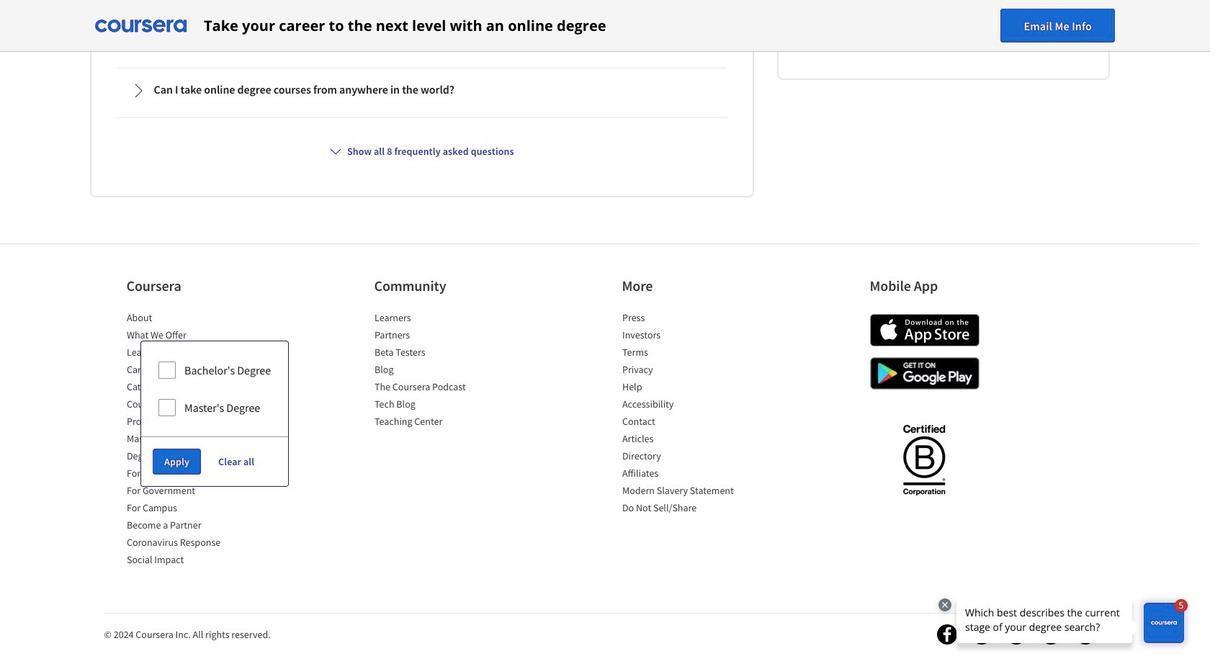 Task type: vqa. For each thing, say whether or not it's contained in the screenshot.
what do you want to learn? text field
no



Task type: locate. For each thing, give the bounding box(es) containing it.
list
[[126, 310, 249, 570], [374, 310, 497, 431], [622, 310, 744, 518]]

collapsed list
[[114, 0, 730, 121]]

1 horizontal spatial list
[[374, 310, 497, 431]]

actions toolbar
[[141, 436, 288, 486]]

list item
[[126, 310, 249, 328], [374, 310, 497, 328], [622, 310, 744, 328], [126, 328, 249, 345], [374, 328, 497, 345], [622, 328, 744, 345], [126, 345, 249, 362], [374, 345, 497, 362], [622, 345, 744, 362], [126, 362, 249, 380], [374, 362, 497, 380], [622, 362, 744, 380], [126, 380, 249, 397], [374, 380, 497, 397], [622, 380, 744, 397], [126, 397, 249, 414], [374, 397, 497, 414], [622, 397, 744, 414], [126, 414, 249, 431], [374, 414, 497, 431], [622, 414, 744, 431], [126, 431, 249, 449], [622, 431, 744, 449], [126, 449, 249, 466], [622, 449, 744, 466], [126, 466, 249, 483], [622, 466, 744, 483], [126, 483, 249, 501], [622, 483, 744, 501], [126, 501, 249, 518], [622, 501, 744, 518], [126, 518, 249, 535], [126, 535, 249, 552], [126, 552, 249, 570]]

coursera linkedin image
[[971, 624, 991, 645]]

get it on google play image
[[870, 357, 979, 390]]

coursera youtube image
[[1040, 624, 1061, 645]]

0 horizontal spatial list
[[126, 310, 249, 570]]

2 horizontal spatial list
[[622, 310, 744, 518]]



Task type: describe. For each thing, give the bounding box(es) containing it.
3 list from the left
[[622, 310, 744, 518]]

download on the app store image
[[870, 314, 979, 346]]

coursera twitter image
[[1006, 624, 1026, 645]]

coursera instagram image
[[1075, 624, 1095, 645]]

logo of certified b corporation image
[[895, 416, 954, 503]]

2 list from the left
[[374, 310, 497, 431]]

options list list box
[[141, 341, 288, 436]]

coursera image
[[95, 14, 187, 37]]

coursera facebook image
[[937, 624, 957, 645]]

1 list from the left
[[126, 310, 249, 570]]



